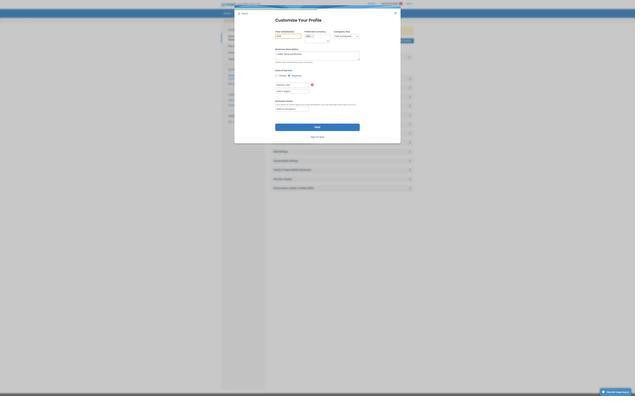 Task type: locate. For each thing, give the bounding box(es) containing it.
few left 'words'
[[377, 81, 382, 85]]

0 vertical spatial share
[[363, 64, 371, 67]]

looking
[[467, 39, 477, 42]]

regional
[[389, 99, 402, 103]]

diversity
[[388, 93, 399, 97]]

supplier diversity & inclusion button
[[361, 71, 552, 80]]

create
[[305, 138, 314, 142]]

option
[[407, 46, 415, 51]]

2 heading from the top
[[361, 112, 552, 122]]

0 horizontal spatial a
[[315, 138, 317, 142]]

manage
[[305, 99, 316, 102], [305, 110, 316, 113]]

and up i make tacos and burritos text field
[[429, 64, 435, 67]]

diversity up 'words'
[[378, 74, 392, 77]]

1 vertical spatial profile
[[412, 23, 429, 31]]

environmental, inside the environmental, social, governance & diversity
[[305, 46, 327, 50]]

2 vertical spatial profile
[[319, 37, 328, 41]]

tell us what you think button
[[305, 160, 335, 165]]

you
[[369, 138, 374, 141], [429, 138, 434, 141], [322, 161, 327, 164]]

diversity left details
[[435, 64, 448, 67]]

7 heading from the top
[[361, 173, 552, 182]]

information
[[305, 103, 320, 107]]

manage inside manage payment information
[[305, 99, 316, 102]]

environmental, up 'supplier diversity & inclusion'
[[379, 64, 400, 67]]

create a discoverable profile
[[305, 138, 345, 142]]

sourcing link
[[481, 14, 501, 21]]

environmental, down complete
[[363, 51, 405, 58]]

to
[[406, 39, 408, 42], [469, 138, 471, 141]]

close image
[[526, 15, 529, 19]]

diversity up with
[[469, 51, 494, 58]]

feedback
[[305, 152, 321, 157]]

1 horizontal spatial a
[[375, 81, 377, 85]]

add-ons
[[505, 15, 518, 20]]

legal
[[317, 110, 324, 113]]

1 vertical spatial for
[[421, 181, 425, 185]]

0 horizontal spatial for
[[421, 181, 425, 185]]

profile down the catalogs on the top right of the page
[[412, 23, 429, 31]]

add more customers
[[305, 132, 334, 135]]

1 vertical spatial share
[[367, 81, 374, 85]]

manage down the information
[[305, 110, 316, 113]]

not sure which diversity classifications you're eligible for?
[[366, 93, 446, 97]]

classifications
[[380, 85, 402, 89]]

and left goals
[[458, 64, 464, 67]]

preferred
[[406, 40, 420, 44]]

1 horizontal spatial customers
[[487, 64, 501, 67]]

environmental, down the company profile
[[305, 46, 327, 50]]

center
[[321, 123, 333, 128]]

to left get
[[406, 39, 408, 42]]

share down supplier
[[367, 81, 374, 85]]

&
[[324, 51, 326, 54], [463, 51, 468, 58], [312, 59, 314, 63], [393, 74, 395, 77]]

profile
[[315, 15, 325, 20], [412, 23, 429, 31], [319, 37, 328, 41]]

option inside customize your profile dialog
[[407, 46, 415, 51]]

manage up the information
[[305, 99, 316, 102]]

1 manage from the top
[[305, 99, 316, 102]]

for?
[[440, 93, 446, 97]]

2 horizontal spatial a
[[407, 138, 409, 141]]

3 heading from the top
[[361, 125, 552, 134]]

profile down the coupa supplier portal image
[[315, 15, 325, 20]]

supplier diversity & inclusion
[[365, 74, 410, 77]]

profile link
[[312, 14, 328, 21]]

manage payment information link
[[305, 99, 329, 107]]

share your environmental, social, governance and diversity details and goals with your customers
[[363, 64, 501, 67]]

and
[[429, 64, 435, 67], [458, 64, 464, 67], [403, 85, 409, 89]]

social, down preferred
[[407, 51, 425, 58]]

for left items
[[478, 39, 482, 42]]

think
[[328, 161, 335, 164]]

environmental, social, governance & diversity up compliance at the top of page
[[305, 46, 340, 54]]

2 manage from the top
[[305, 110, 316, 113]]

a for words
[[375, 81, 377, 85]]

environmental, social, governance & diversity
[[305, 46, 340, 54], [363, 51, 494, 58]]

environmental,
[[305, 46, 327, 50], [363, 51, 405, 58], [379, 64, 400, 67]]

your
[[398, 23, 411, 31]]

risk
[[305, 59, 311, 63]]

0 vertical spatial social,
[[328, 46, 338, 50]]

5).
[[472, 138, 475, 141]]

0 horizontal spatial environmental, social, governance & diversity
[[305, 46, 340, 54]]

0 vertical spatial few
[[377, 81, 382, 85]]

share
[[363, 64, 371, 67], [367, 81, 374, 85]]

your up diversity classifications and certifications
[[399, 81, 404, 85]]

governance up risk & compliance
[[305, 51, 323, 54]]

environmental, social, governance & diversity up share your environmental, social, governance and diversity details and goals with your customers
[[363, 51, 494, 58]]

a down supplier
[[375, 81, 377, 85]]

which
[[379, 93, 387, 97]]

Add a region text field
[[368, 119, 412, 125]]

entities
[[324, 110, 334, 113]]

1 vertical spatial to
[[469, 138, 471, 141]]

profile inside 'link'
[[319, 37, 328, 41]]

a right but
[[407, 138, 409, 141]]

0 vertical spatial for
[[478, 39, 482, 42]]

1 horizontal spatial profile
[[396, 39, 405, 42]]

exceptions,
[[414, 138, 428, 141]]

2 vertical spatial social,
[[401, 64, 410, 67]]

delete image
[[415, 111, 419, 115]]

you right if
[[369, 138, 374, 141]]

0 vertical spatial manage
[[305, 99, 316, 102]]

progress bar
[[313, 12, 424, 13]]

them
[[450, 138, 457, 141]]

skip for now
[[415, 181, 433, 185]]

can
[[434, 138, 439, 141]]

customers
[[487, 64, 501, 67], [319, 132, 334, 135]]

and down company.
[[403, 85, 409, 89]]

diversity
[[327, 51, 340, 54], [469, 51, 494, 58], [435, 64, 448, 67], [378, 74, 392, 77], [366, 85, 379, 89]]

diversity inside dropdown button
[[378, 74, 392, 77]]

0 vertical spatial profile
[[315, 15, 325, 20]]

0 vertical spatial profile
[[396, 39, 405, 42]]

a right create
[[315, 138, 317, 142]]

risk & compliance
[[305, 59, 331, 63]]

profile right discoverable
[[336, 138, 345, 142]]

for right skip
[[421, 181, 425, 185]]

area of service option group
[[365, 92, 482, 104]]

diversity up sure
[[366, 85, 379, 89]]

manage legal entities
[[305, 110, 334, 113]]

& inside dropdown button
[[393, 74, 395, 77]]

coupa
[[435, 39, 444, 42]]

preferred currency
[[406, 40, 435, 44]]

Preferred Currency text field
[[407, 51, 435, 57]]

if you serve an entire region but a few exceptions, you can exclude them here (up to 5). group
[[365, 133, 482, 151]]

2 vertical spatial environmental,
[[379, 64, 400, 67]]

1 vertical spatial profile
[[336, 138, 345, 142]]

& right risk
[[312, 59, 314, 63]]

& up 'about'
[[393, 74, 395, 77]]

add-ons link
[[502, 14, 521, 21]]

supplier diversity & inclusion heading
[[361, 71, 552, 80]]

you left the can
[[429, 138, 434, 141]]

social, up inclusion
[[401, 64, 410, 67]]

share up supplier
[[363, 64, 371, 67]]

inclusion
[[396, 74, 410, 77]]

customers right with
[[487, 64, 501, 67]]

words
[[383, 81, 390, 85]]

1 vertical spatial customers
[[319, 132, 334, 135]]

here
[[457, 138, 463, 141]]

you left think
[[322, 161, 327, 164]]

1 horizontal spatial for
[[478, 39, 482, 42]]

to left 5).
[[469, 138, 471, 141]]

social,
[[328, 46, 338, 50], [407, 51, 425, 58], [401, 64, 410, 67]]

0 horizontal spatial you
[[322, 161, 327, 164]]

by
[[431, 39, 434, 42]]

risk & compliance link
[[295, 57, 354, 66]]

sure
[[372, 93, 378, 97]]

classifications
[[400, 93, 420, 97]]

skip
[[415, 181, 421, 185]]

discoverable
[[318, 138, 335, 142]]

0 horizontal spatial to
[[406, 39, 408, 42]]

1 horizontal spatial environmental, social, governance & diversity
[[363, 51, 494, 58]]

profile up environmental, social, governance & diversity link
[[319, 37, 328, 41]]

1 horizontal spatial few
[[409, 138, 414, 141]]

0 vertical spatial environmental,
[[305, 46, 327, 50]]

an
[[382, 138, 385, 141]]

for
[[478, 39, 482, 42], [421, 181, 425, 185]]

your right with
[[480, 64, 486, 67]]

1 vertical spatial few
[[409, 138, 414, 141]]

few right but
[[409, 138, 414, 141]]

profile
[[396, 39, 405, 42], [336, 138, 345, 142]]

1 vertical spatial manage
[[305, 110, 316, 113]]

heading
[[361, 100, 552, 109], [361, 112, 552, 122], [361, 125, 552, 134], [361, 137, 552, 146], [361, 149, 552, 158], [361, 161, 552, 170], [361, 173, 552, 182], [361, 186, 552, 195]]

customers up discoverable
[[319, 132, 334, 135]]

1 heading from the top
[[361, 100, 552, 109]]

profile left get
[[396, 39, 405, 42]]

& up risk & compliance link
[[324, 51, 326, 54]]

1 horizontal spatial to
[[469, 138, 471, 141]]

skip for now button
[[411, 179, 436, 187]]

governance
[[305, 51, 323, 54], [427, 51, 462, 58], [411, 64, 428, 67]]

your right in
[[494, 39, 500, 42]]

diversity classifications and certifications
[[366, 85, 430, 89]]

share inside customize your profile dialog
[[367, 81, 374, 85]]

social, down company profile 'link'
[[328, 46, 338, 50]]



Task type: vqa. For each thing, say whether or not it's contained in the screenshot.
navigation
no



Task type: describe. For each thing, give the bounding box(es) containing it.
if you serve an entire region but a few exceptions, you can exclude them here (up to 5).
[[367, 138, 475, 141]]

discovered
[[415, 39, 430, 42]]

complete
[[375, 39, 388, 42]]

Business Description text field
[[367, 69, 480, 80]]

share a few words about your company.
[[367, 81, 418, 85]]

back button
[[318, 16, 330, 21]]

coupa supplier portal image
[[292, 1, 350, 12]]

us
[[310, 161, 314, 164]]

Add an exception text field
[[368, 143, 412, 148]]

back
[[323, 16, 330, 20]]

now
[[426, 181, 433, 185]]

create a discoverable profile link
[[305, 138, 345, 142]]

1 horizontal spatial and
[[429, 64, 435, 67]]

0 horizontal spatial and
[[403, 85, 409, 89]]

company
[[305, 37, 318, 41]]

manage payment information
[[305, 99, 329, 107]]

with
[[473, 64, 479, 67]]

0 vertical spatial to
[[406, 39, 408, 42]]

& up goals
[[463, 51, 468, 58]]

your up supplier
[[372, 64, 378, 67]]

ons
[[512, 15, 518, 20]]

home
[[299, 15, 308, 20]]

progress bar inside customize your profile dialog
[[313, 12, 424, 13]]

governance inside the environmental, social, governance & diversity
[[305, 51, 323, 54]]

& inside the environmental, social, governance & diversity
[[324, 51, 326, 54]]

add
[[305, 132, 310, 135]]

setup
[[525, 15, 534, 20]]

for inside "skip for now" button
[[421, 181, 425, 185]]

Add a region text field
[[368, 111, 412, 116]]

company.
[[405, 81, 418, 85]]

about
[[391, 81, 398, 85]]

0 vertical spatial customers
[[487, 64, 501, 67]]

customize
[[367, 23, 397, 31]]

company profile link
[[295, 35, 354, 44]]

exclude
[[440, 138, 449, 141]]

entire
[[386, 138, 393, 141]]

eligible
[[430, 93, 440, 97]]

home link
[[296, 14, 311, 21]]

8 heading from the top
[[361, 186, 552, 195]]

category.
[[501, 39, 514, 42]]

buyers
[[445, 39, 455, 42]]

payment
[[317, 99, 329, 102]]

currency
[[421, 40, 435, 44]]

more
[[311, 132, 318, 135]]

but
[[402, 138, 406, 141]]

that
[[456, 39, 461, 42]]

to inside group
[[469, 138, 471, 141]]

compliance
[[315, 59, 331, 63]]

environmental, social, governance & diversity inside environmental, social, governance & diversity link
[[305, 46, 340, 54]]

profile inside dialog
[[412, 23, 429, 31]]

tell us what you think
[[305, 161, 335, 164]]

4 heading from the top
[[361, 137, 552, 146]]

governance up i make tacos and burritos text field
[[411, 64, 428, 67]]

share for share your environmental, social, governance and diversity details and goals with your customers
[[363, 64, 371, 67]]

Year Established text field
[[367, 45, 402, 51]]

setup link
[[522, 14, 537, 21]]

learning center
[[305, 123, 333, 128]]

profile inside 'link'
[[315, 15, 325, 20]]

catalogs link
[[419, 14, 438, 21]]

you're
[[420, 93, 429, 97]]

5 heading from the top
[[361, 149, 552, 158]]

governance up details
[[427, 51, 462, 58]]

business
[[442, 15, 456, 20]]

business performance link
[[439, 14, 480, 21]]

1 vertical spatial social,
[[407, 51, 425, 58]]

tell
[[305, 161, 309, 164]]

0 horizontal spatial customers
[[319, 132, 334, 135]]

are
[[462, 39, 466, 42]]

0 horizontal spatial few
[[377, 81, 382, 85]]

customize your profile dialog
[[313, 7, 534, 191]]

a inside group
[[407, 138, 409, 141]]

invoices link
[[399, 14, 418, 21]]

you inside the tell us what you think button
[[322, 161, 327, 164]]

links
[[316, 90, 325, 95]]

your inside dialog
[[399, 81, 404, 85]]

in
[[491, 39, 493, 42]]

learning
[[305, 123, 320, 128]]

manage for manage legal entities
[[305, 110, 316, 113]]

few inside group
[[409, 138, 414, 141]]

sourcing
[[484, 15, 498, 20]]

items
[[483, 39, 490, 42]]

get
[[409, 39, 414, 42]]

business performance
[[442, 15, 477, 20]]

environmental, social, governance & diversity link
[[295, 44, 354, 57]]

company profile
[[305, 37, 328, 41]]

1 vertical spatial environmental,
[[363, 51, 405, 58]]

6 heading from the top
[[361, 161, 552, 170]]

supplier
[[365, 74, 378, 77]]

manage for manage payment information
[[305, 99, 316, 102]]

performance
[[457, 15, 477, 20]]

invoices
[[402, 15, 415, 20]]

quick links
[[305, 90, 325, 95]]

1 horizontal spatial you
[[369, 138, 374, 141]]

social, inside the environmental, social, governance & diversity
[[328, 46, 338, 50]]

add-
[[505, 15, 512, 20]]

2 horizontal spatial you
[[429, 138, 434, 141]]

2 horizontal spatial and
[[458, 64, 464, 67]]

customize your profile
[[367, 23, 429, 31]]

manage legal entities link
[[305, 110, 334, 113]]

share for share a few words about your company.
[[367, 81, 374, 85]]

(up
[[464, 138, 468, 141]]

0 horizontal spatial profile
[[336, 138, 345, 142]]

certifications
[[410, 85, 430, 89]]

diversity up risk & compliance link
[[327, 51, 340, 54]]

serve
[[375, 138, 381, 141]]

if
[[367, 138, 369, 141]]

add more customers link
[[305, 132, 334, 135]]

goals
[[465, 64, 472, 67]]

your right complete
[[389, 39, 395, 42]]

a for profile
[[315, 138, 317, 142]]

quick
[[305, 90, 315, 95]]



